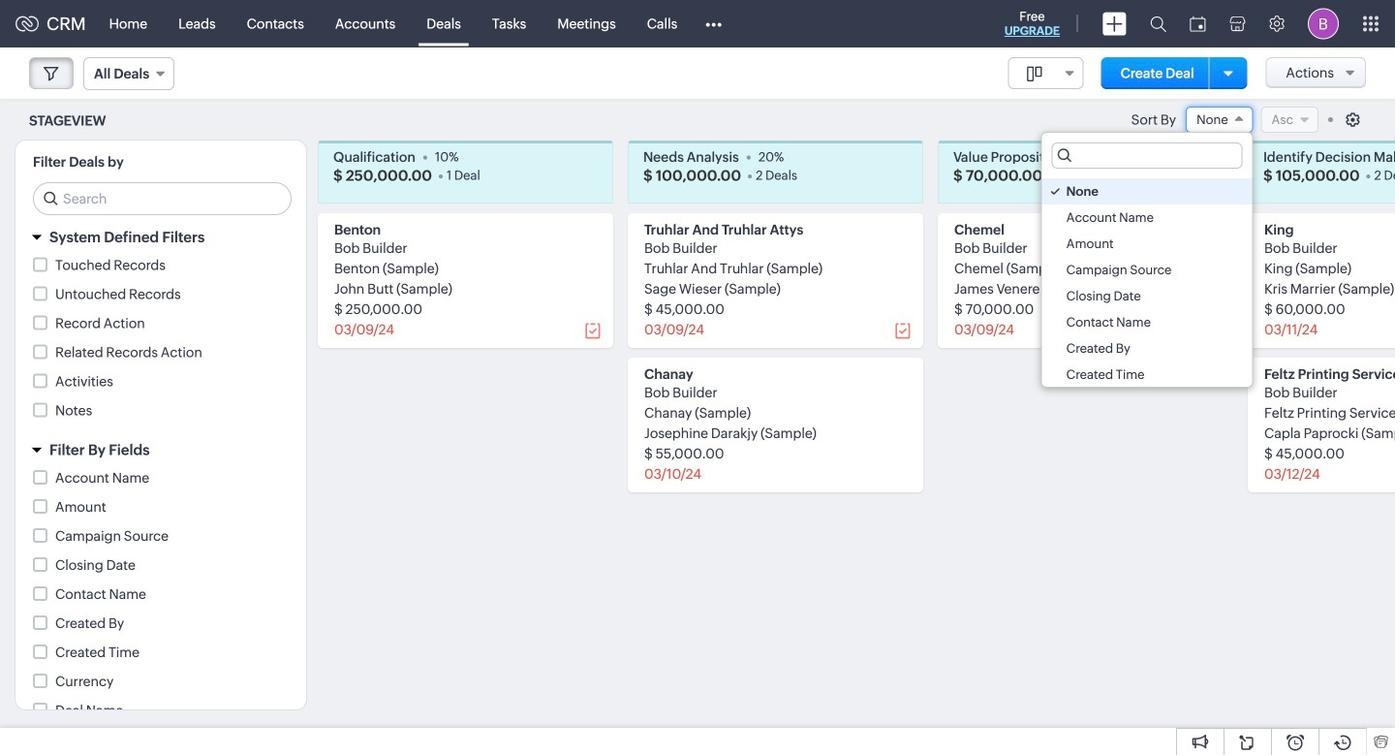 Task type: locate. For each thing, give the bounding box(es) containing it.
option
[[1043, 178, 1253, 205], [1043, 205, 1253, 231], [1043, 231, 1253, 257], [1043, 257, 1253, 283], [1043, 283, 1253, 309], [1043, 309, 1253, 335], [1043, 335, 1253, 362], [1043, 362, 1253, 388]]

search image
[[1151, 16, 1167, 32]]

7 option from the top
[[1043, 335, 1253, 362]]

1 option from the top
[[1043, 178, 1253, 205]]

search element
[[1139, 0, 1179, 47]]

None text field
[[1053, 143, 1242, 168]]

None field
[[1187, 107, 1254, 133]]

3 option from the top
[[1043, 231, 1253, 257]]

list box
[[1043, 174, 1253, 388]]



Task type: vqa. For each thing, say whether or not it's contained in the screenshot.
1st option from the top
yes



Task type: describe. For each thing, give the bounding box(es) containing it.
5 option from the top
[[1043, 283, 1253, 309]]

8 option from the top
[[1043, 362, 1253, 388]]

4 option from the top
[[1043, 257, 1253, 283]]

6 option from the top
[[1043, 309, 1253, 335]]

logo image
[[16, 16, 39, 32]]

2 option from the top
[[1043, 205, 1253, 231]]

Search text field
[[34, 183, 291, 214]]



